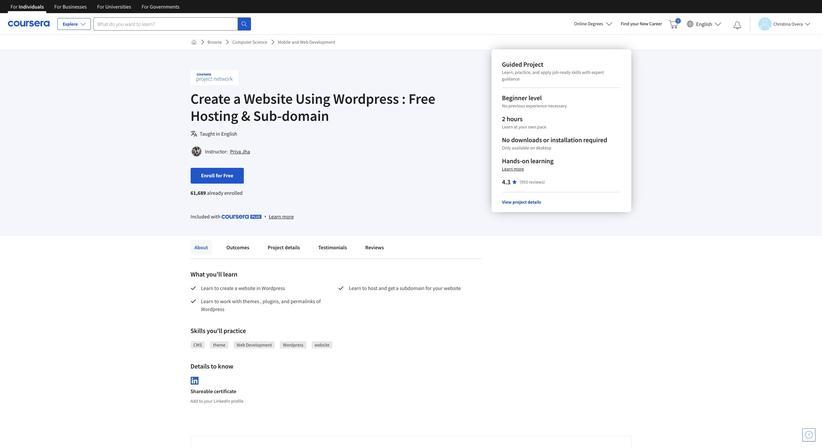Task type: locate. For each thing, give the bounding box(es) containing it.
1 horizontal spatial project
[[524, 60, 544, 68]]

0 horizontal spatial learn more link
[[269, 213, 294, 220]]

learn,
[[503, 69, 515, 75]]

what
[[191, 270, 205, 278]]

for left businesses
[[54, 3, 62, 10]]

4 for from the left
[[142, 3, 149, 10]]

and right the mobile
[[292, 39, 299, 45]]

practice,
[[515, 69, 532, 75]]

2 no from the top
[[503, 136, 510, 144]]

for
[[216, 172, 223, 179], [426, 285, 432, 291]]

linkedin
[[214, 398, 230, 404]]

or
[[544, 136, 550, 144]]

for right subdomain
[[426, 285, 432, 291]]

priya jha link
[[230, 148, 250, 155]]

to left work
[[215, 298, 219, 305]]

more down hands-
[[514, 166, 524, 172]]

project
[[524, 60, 544, 68], [268, 244, 284, 251]]

0 horizontal spatial on
[[522, 157, 530, 165]]

on down available
[[522, 157, 530, 165]]

0 vertical spatial more
[[514, 166, 524, 172]]

to for work
[[215, 298, 219, 305]]

:
[[402, 90, 406, 108]]

and left apply
[[533, 69, 540, 75]]

1 vertical spatial you'll
[[207, 327, 223, 335]]

1 vertical spatial learn more link
[[269, 213, 294, 220]]

free up enrolled
[[224, 172, 234, 179]]

1 horizontal spatial english
[[697, 21, 713, 27]]

0 vertical spatial free
[[409, 90, 436, 108]]

0 vertical spatial english
[[697, 21, 713, 27]]

free
[[409, 90, 436, 108], [224, 172, 234, 179]]

1 vertical spatial web
[[237, 342, 245, 348]]

certificate
[[214, 388, 237, 394]]

wordpress inside create a website using wordpress : free hosting & sub-domain
[[334, 90, 399, 108]]

installation
[[551, 136, 583, 144]]

1 vertical spatial free
[[224, 172, 234, 179]]

a right create
[[235, 285, 238, 291]]

no up only
[[503, 136, 510, 144]]

you'll up theme at the left of page
[[207, 327, 223, 335]]

3 for from the left
[[97, 3, 104, 10]]

for left universities
[[97, 3, 104, 10]]

0 horizontal spatial free
[[224, 172, 234, 179]]

no inside no downloads or installation required only available on desktop
[[503, 136, 510, 144]]

on inside hands-on learning learn more
[[522, 157, 530, 165]]

0 horizontal spatial more
[[283, 213, 294, 220]]

1 vertical spatial project
[[268, 244, 284, 251]]

home image
[[191, 39, 197, 45]]

1 vertical spatial on
[[522, 157, 530, 165]]

1 horizontal spatial free
[[409, 90, 436, 108]]

web right the mobile
[[300, 39, 309, 45]]

cms
[[194, 342, 202, 348]]

0 vertical spatial details
[[528, 199, 542, 205]]

on
[[531, 145, 536, 151], [522, 157, 530, 165]]

0 horizontal spatial with
[[211, 213, 221, 220]]

english right shopping cart: 1 item icon
[[697, 21, 713, 27]]

more inside hands-on learning learn more
[[514, 166, 524, 172]]

0 vertical spatial no
[[503, 103, 508, 109]]

own
[[529, 124, 537, 130]]

desktop
[[537, 145, 552, 151]]

1 horizontal spatial development
[[310, 39, 336, 45]]

explore button
[[57, 18, 91, 30]]

on down downloads on the right top of the page
[[531, 145, 536, 151]]

project details link
[[264, 240, 304, 255]]

free right ':'
[[409, 90, 436, 108]]

learn more link right "•"
[[269, 213, 294, 220]]

for
[[11, 3, 18, 10], [54, 3, 62, 10], [97, 3, 104, 10], [142, 3, 149, 10]]

for inside button
[[216, 172, 223, 179]]

•
[[265, 213, 266, 220]]

1 horizontal spatial learn more link
[[503, 166, 524, 172]]

1 vertical spatial more
[[283, 213, 294, 220]]

enrolled
[[225, 190, 243, 196]]

learn inside the learn to work with themes , plugins, and permalinks of wordpress
[[201, 298, 214, 305]]

mobile and web development link
[[275, 36, 338, 48]]

skills
[[572, 69, 582, 75]]

learn left host
[[349, 285, 362, 291]]

0 vertical spatial project
[[524, 60, 544, 68]]

a
[[234, 90, 241, 108], [235, 285, 238, 291], [396, 285, 399, 291]]

for for businesses
[[54, 3, 62, 10]]

host
[[368, 285, 378, 291]]

in
[[216, 130, 220, 137], [257, 285, 261, 291]]

science
[[253, 39, 268, 45]]

online degrees button
[[569, 16, 618, 31]]

development
[[310, 39, 336, 45], [246, 342, 272, 348]]

learn right "•"
[[269, 213, 281, 220]]

1 vertical spatial details
[[285, 244, 300, 251]]

for governments
[[142, 3, 180, 10]]

learn down hands-
[[503, 166, 513, 172]]

available
[[512, 145, 530, 151]]

and right the plugins,
[[281, 298, 290, 305]]

a right get
[[396, 285, 399, 291]]

1 vertical spatial no
[[503, 136, 510, 144]]

only
[[503, 145, 511, 151]]

of
[[317, 298, 321, 305]]

learn left at
[[503, 124, 513, 130]]

website
[[244, 90, 293, 108]]

None search field
[[94, 17, 251, 30]]

0 horizontal spatial details
[[285, 244, 300, 251]]

what you'll learn
[[191, 270, 238, 278]]

learn left work
[[201, 298, 214, 305]]

instructor:
[[205, 148, 228, 155]]

learn more link for on
[[503, 166, 524, 172]]

learn more link
[[503, 166, 524, 172], [269, 213, 294, 220]]

and inside the guided project learn, practice, and apply job-ready skills with expert guidance
[[533, 69, 540, 75]]

english inside "english" button
[[697, 21, 713, 27]]

learn down what you'll learn
[[201, 285, 214, 291]]

project
[[513, 199, 527, 205]]

0 horizontal spatial in
[[216, 130, 220, 137]]

0 vertical spatial development
[[310, 39, 336, 45]]

already
[[207, 190, 224, 196]]

0 vertical spatial web
[[300, 39, 309, 45]]

1 horizontal spatial more
[[514, 166, 524, 172]]

0 horizontal spatial website
[[239, 285, 256, 291]]

to right add
[[199, 398, 203, 404]]

with right included
[[211, 213, 221, 220]]

1 horizontal spatial with
[[232, 298, 242, 305]]

add to your linkedin profile
[[191, 398, 244, 404]]

computer science link
[[230, 36, 270, 48]]

with
[[583, 69, 591, 75], [211, 213, 221, 220], [232, 298, 242, 305]]

for left governments
[[142, 3, 149, 10]]

taught in english
[[200, 130, 237, 137]]

no left the previous
[[503, 103, 508, 109]]

to left host
[[363, 285, 367, 291]]

for left individuals
[[11, 3, 18, 10]]

project up practice,
[[524, 60, 544, 68]]

1 horizontal spatial details
[[528, 199, 542, 205]]

reviews link
[[362, 240, 388, 255]]

downloads
[[512, 136, 542, 144]]

0 vertical spatial learn more link
[[503, 166, 524, 172]]

using
[[296, 90, 331, 108]]

1 vertical spatial english
[[221, 130, 237, 137]]

in up ,
[[257, 285, 261, 291]]

your down shareable certificate
[[204, 398, 213, 404]]

0 horizontal spatial project
[[268, 244, 284, 251]]

to for know
[[211, 362, 217, 370]]

project down • learn more
[[268, 244, 284, 251]]

christina overa button
[[751, 17, 811, 30]]

ready
[[560, 69, 571, 75]]

to left create
[[215, 285, 219, 291]]

learn more link for learn
[[269, 213, 294, 220]]

0 vertical spatial on
[[531, 145, 536, 151]]

learn inside 2 hours learn at your own pace
[[503, 124, 513, 130]]

2 horizontal spatial with
[[583, 69, 591, 75]]

mobile and web development
[[278, 39, 336, 45]]

2 for from the left
[[54, 3, 62, 10]]

for for universities
[[97, 3, 104, 10]]

on inside no downloads or installation required only available on desktop
[[531, 145, 536, 151]]

new
[[641, 21, 649, 27]]

1 horizontal spatial web
[[300, 39, 309, 45]]

details
[[191, 362, 210, 370]]

0 vertical spatial you'll
[[206, 270, 222, 278]]

in right taught
[[216, 130, 220, 137]]

1 horizontal spatial on
[[531, 145, 536, 151]]

project details
[[268, 244, 300, 251]]

What do you want to learn? text field
[[94, 17, 238, 30]]

english up instructor: priya jha
[[221, 130, 237, 137]]

0 vertical spatial with
[[583, 69, 591, 75]]

0 vertical spatial for
[[216, 172, 223, 179]]

learn to create a website in wordpress
[[201, 285, 285, 291]]

to inside the learn to work with themes , plugins, and permalinks of wordpress
[[215, 298, 219, 305]]

learn
[[503, 124, 513, 130], [503, 166, 513, 172], [269, 213, 281, 220], [201, 285, 214, 291], [349, 285, 362, 291], [201, 298, 214, 305]]

priya
[[230, 148, 241, 155]]

previous
[[509, 103, 526, 109]]

necessary
[[548, 103, 567, 109]]

1 no from the top
[[503, 103, 508, 109]]

for for individuals
[[11, 3, 18, 10]]

1 for from the left
[[11, 3, 18, 10]]

no inside 'beginner level no previous experience necessary'
[[503, 103, 508, 109]]

&
[[241, 107, 251, 125]]

create
[[191, 90, 231, 108]]

(993 reviews)
[[520, 179, 545, 185]]

for for governments
[[142, 3, 149, 10]]

your
[[631, 21, 640, 27], [519, 124, 528, 130], [433, 285, 443, 291], [204, 398, 213, 404]]

for right enroll
[[216, 172, 223, 179]]

2 vertical spatial with
[[232, 298, 242, 305]]

coursera image
[[8, 18, 50, 29]]

learn more link down hands-
[[503, 166, 524, 172]]

1 horizontal spatial in
[[257, 285, 261, 291]]

subdomain
[[400, 285, 425, 291]]

a left &
[[234, 90, 241, 108]]

your right subdomain
[[433, 285, 443, 291]]

1 vertical spatial in
[[257, 285, 261, 291]]

coursera plus image
[[222, 215, 262, 219]]

to for your
[[199, 398, 203, 404]]

1 horizontal spatial for
[[426, 285, 432, 291]]

web down practice
[[237, 342, 245, 348]]

find your new career link
[[618, 20, 666, 28]]

show notifications image
[[734, 21, 742, 29]]

learn
[[223, 270, 238, 278]]

universities
[[105, 3, 131, 10]]

0 horizontal spatial english
[[221, 130, 237, 137]]

details to know
[[191, 362, 234, 370]]

more right "•"
[[283, 213, 294, 220]]

wordpress
[[334, 90, 399, 108], [262, 285, 285, 291], [201, 306, 225, 312], [283, 342, 304, 348]]

instructor: priya jha
[[205, 148, 250, 155]]

1 vertical spatial for
[[426, 285, 432, 291]]

you'll left learn on the bottom
[[206, 270, 222, 278]]

2 hours learn at your own pace
[[503, 115, 547, 130]]

beginner
[[503, 94, 528, 102]]

project inside project details link
[[268, 244, 284, 251]]

0 horizontal spatial for
[[216, 172, 223, 179]]

with right work
[[232, 298, 242, 305]]

1 vertical spatial development
[[246, 342, 272, 348]]

with right the skills
[[583, 69, 591, 75]]

to left the know
[[211, 362, 217, 370]]

theme
[[213, 342, 226, 348]]

your right at
[[519, 124, 528, 130]]



Task type: vqa. For each thing, say whether or not it's contained in the screenshot.
4.3
yes



Task type: describe. For each thing, give the bounding box(es) containing it.
career
[[650, 21, 663, 27]]

english button
[[685, 13, 725, 34]]

enroll for free button
[[191, 168, 244, 184]]

required
[[584, 136, 608, 144]]

find your new career
[[622, 21, 663, 27]]

shareable certificate
[[191, 388, 237, 394]]

experience
[[526, 103, 547, 109]]

included with
[[191, 213, 222, 220]]

no downloads or installation required only available on desktop
[[503, 136, 608, 151]]

skills you'll practice
[[191, 327, 246, 335]]

practice
[[224, 327, 246, 335]]

view
[[503, 199, 512, 205]]

guided
[[503, 60, 523, 68]]

coursera project network image
[[191, 70, 239, 85]]

with inside the guided project learn, practice, and apply job-ready skills with expert guidance
[[583, 69, 591, 75]]

individuals
[[19, 3, 44, 10]]

learning
[[531, 157, 554, 165]]

outcomes
[[227, 244, 249, 251]]

included
[[191, 213, 210, 220]]

help center image
[[806, 431, 814, 439]]

work
[[220, 298, 231, 305]]

plugins,
[[263, 298, 280, 305]]

free inside create a website using wordpress : free hosting & sub-domain
[[409, 90, 436, 108]]

create
[[220, 285, 234, 291]]

view project details link
[[503, 199, 542, 205]]

about link
[[191, 240, 212, 255]]

hands-
[[503, 157, 522, 165]]

governments
[[150, 3, 180, 10]]

1 vertical spatial with
[[211, 213, 221, 220]]

to for create
[[215, 285, 219, 291]]

beginner level no previous experience necessary
[[503, 94, 567, 109]]

0 horizontal spatial development
[[246, 342, 272, 348]]

2 horizontal spatial website
[[444, 285, 461, 291]]

61,689 already enrolled
[[191, 190, 243, 196]]

guided project learn, practice, and apply job-ready skills with expert guidance
[[503, 60, 604, 82]]

0 vertical spatial in
[[216, 130, 220, 137]]

explore
[[63, 21, 78, 27]]

your inside 2 hours learn at your own pace
[[519, 124, 528, 130]]

online degrees
[[575, 21, 604, 27]]

your right find
[[631, 21, 640, 27]]

reviews
[[366, 244, 384, 251]]

find
[[622, 21, 630, 27]]

project inside the guided project learn, practice, and apply job-ready skills with expert guidance
[[524, 60, 544, 68]]

hosting
[[191, 107, 238, 125]]

computer
[[233, 39, 252, 45]]

free inside button
[[224, 172, 234, 179]]

view project details
[[503, 199, 542, 205]]

2
[[503, 115, 506, 123]]

outcomes link
[[223, 240, 253, 255]]

you'll for what
[[206, 270, 222, 278]]

(993
[[520, 179, 528, 185]]

about
[[195, 244, 208, 251]]

,
[[261, 298, 262, 305]]

know
[[218, 362, 234, 370]]

• learn more
[[265, 213, 294, 220]]

and inside the learn to work with themes , plugins, and permalinks of wordpress
[[281, 298, 290, 305]]

learn inside hands-on learning learn more
[[503, 166, 513, 172]]

for universities
[[97, 3, 131, 10]]

testimonials link
[[315, 240, 351, 255]]

testimonials
[[319, 244, 347, 251]]

banner navigation
[[5, 0, 185, 13]]

development inside mobile and web development link
[[310, 39, 336, 45]]

apply
[[541, 69, 552, 75]]

reviews)
[[529, 179, 545, 185]]

get
[[388, 285, 395, 291]]

1 horizontal spatial website
[[315, 342, 330, 348]]

hours
[[507, 115, 523, 123]]

learn inside • learn more
[[269, 213, 281, 220]]

for individuals
[[11, 3, 44, 10]]

enroll for free
[[201, 172, 234, 179]]

online
[[575, 21, 587, 27]]

domain
[[282, 107, 329, 125]]

create a website using wordpress : free hosting & sub-domain
[[191, 90, 436, 125]]

priya jha image
[[192, 147, 202, 156]]

christina
[[774, 21, 791, 27]]

level
[[529, 94, 542, 102]]

expert
[[592, 69, 604, 75]]

more inside • learn more
[[283, 213, 294, 220]]

you'll for skills
[[207, 327, 223, 335]]

sub-
[[253, 107, 282, 125]]

at
[[514, 124, 518, 130]]

mobile
[[278, 39, 291, 45]]

skills
[[191, 327, 206, 335]]

to for host
[[363, 285, 367, 291]]

shopping cart: 1 item image
[[669, 18, 682, 29]]

pace
[[538, 124, 547, 130]]

profile
[[231, 398, 244, 404]]

permalinks
[[291, 298, 316, 305]]

a inside create a website using wordpress : free hosting & sub-domain
[[234, 90, 241, 108]]

and left get
[[379, 285, 387, 291]]

christina overa
[[774, 21, 804, 27]]

0 horizontal spatial web
[[237, 342, 245, 348]]

shareable
[[191, 388, 213, 394]]

wordpress inside the learn to work with themes , plugins, and permalinks of wordpress
[[201, 306, 225, 312]]

with inside the learn to work with themes , plugins, and permalinks of wordpress
[[232, 298, 242, 305]]

enroll
[[201, 172, 215, 179]]

learn to host and get a subdomain for your website
[[349, 285, 462, 291]]



